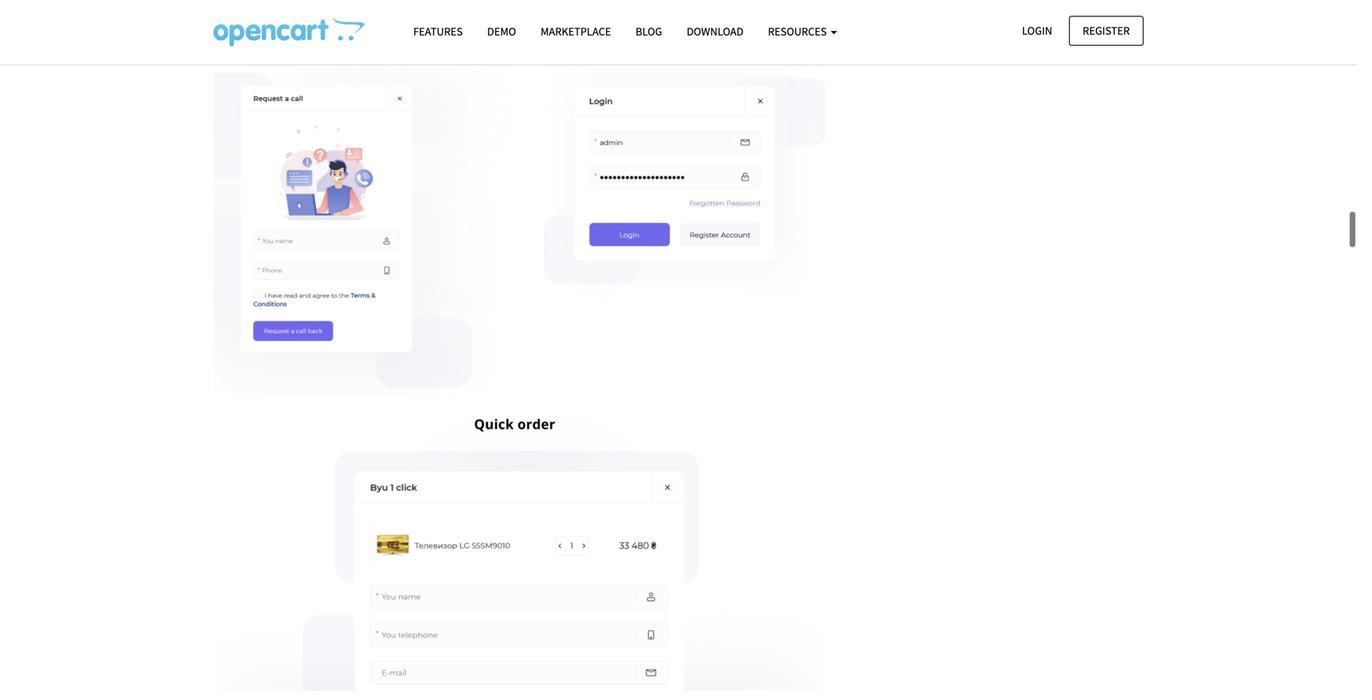 Task type: vqa. For each thing, say whether or not it's contained in the screenshot.
home image at the right top of the page
no



Task type: describe. For each thing, give the bounding box(es) containing it.
features
[[414, 24, 463, 39]]

features link
[[401, 17, 475, 46]]

opencart - chameleon - responsive & multipurpose template + quick start image
[[214, 17, 365, 47]]

login
[[1023, 23, 1053, 38]]

login link
[[1009, 16, 1067, 46]]

register link
[[1070, 16, 1144, 46]]

resources
[[769, 24, 830, 39]]



Task type: locate. For each thing, give the bounding box(es) containing it.
marketplace
[[541, 24, 611, 39]]

blog
[[636, 24, 663, 39]]

demo link
[[475, 17, 529, 46]]

marketplace link
[[529, 17, 624, 46]]

download link
[[675, 17, 756, 46]]

download
[[687, 24, 744, 39]]

register
[[1083, 23, 1131, 38]]

blog link
[[624, 17, 675, 46]]

demo
[[487, 24, 516, 39]]

resources link
[[756, 17, 850, 46]]



